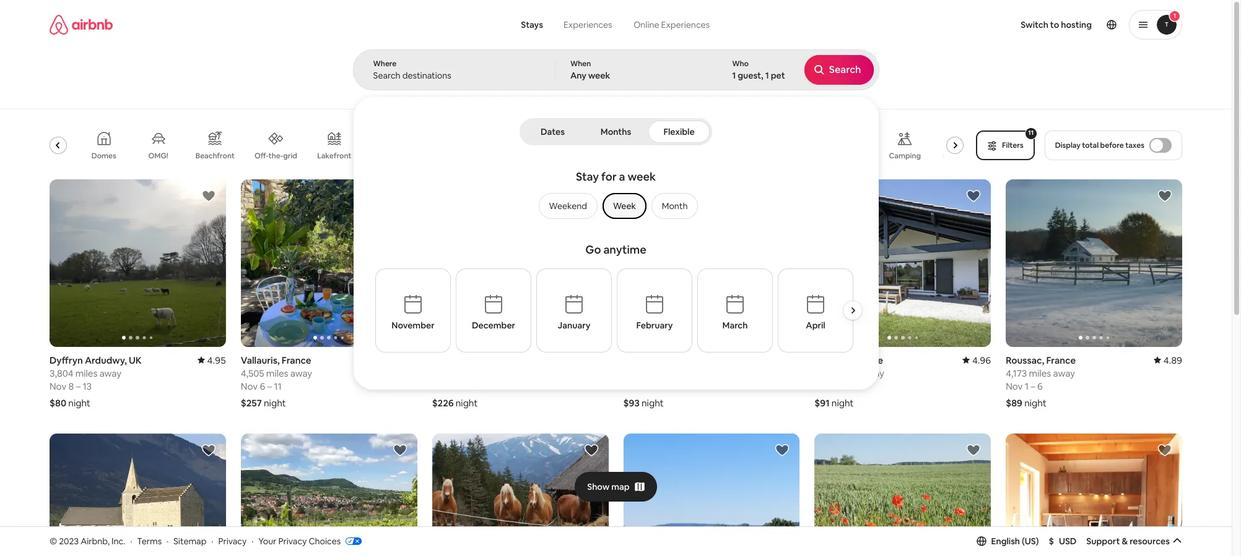 Task type: vqa. For each thing, say whether or not it's contained in the screenshot.
Vallauris, France 4,505 miles away Nov 6 – 11 $257 night
yes



Task type: locate. For each thing, give the bounding box(es) containing it.
13 right 8
[[83, 381, 92, 392]]

nov inside nov 5 – 10 $93 night
[[623, 381, 640, 392]]

tab list containing dates
[[522, 118, 710, 146]]

experiences inside online experiences link
[[661, 19, 710, 30]]

3 – from the left
[[649, 381, 654, 392]]

anytime
[[603, 243, 646, 257]]

flexible
[[664, 126, 695, 137]]

tab list
[[522, 118, 710, 146]]

night inside "vallauris, france 4,505 miles away nov 6 – 11 $257 night"
[[264, 397, 286, 409]]

1 horizontal spatial 13
[[451, 381, 460, 392]]

away right 4,120
[[862, 368, 884, 379]]

march
[[723, 320, 748, 331]]

week inside when any week
[[588, 70, 610, 81]]

5 night from the left
[[456, 397, 478, 409]]

france right the roussac,
[[1046, 355, 1076, 366]]

add to wishlist: zmöllach, austria image
[[584, 443, 599, 458]]

– inside nov 5 – 10 $93 night
[[649, 381, 654, 392]]

– inside the ustaritz, france 4,120 miles away nov 1 – 6 $91 night
[[839, 381, 844, 392]]

night inside the ustaritz, france 4,120 miles away nov 1 – 6 $91 night
[[832, 397, 854, 409]]

0 horizontal spatial experiences
[[564, 19, 612, 30]]

1 vertical spatial week
[[628, 170, 656, 184]]

– inside "vallauris, france 4,505 miles away nov 6 – 11 $257 night"
[[267, 381, 272, 392]]

1 nov from the left
[[50, 381, 66, 392]]

6
[[260, 381, 265, 392], [846, 381, 852, 392], [1037, 381, 1043, 392]]

group inside stay for a week group
[[534, 193, 698, 219]]

nov up $226
[[432, 381, 449, 392]]

roussac,
[[1006, 355, 1044, 366]]

3 night from the left
[[642, 397, 664, 409]]

terms · sitemap · privacy
[[137, 536, 247, 547]]

when
[[570, 59, 591, 69]]

week right 'any'
[[588, 70, 610, 81]]

night down 8
[[68, 397, 90, 409]]

who
[[732, 59, 749, 69]]

vallauris,
[[241, 355, 280, 366]]

stay for a week
[[576, 170, 656, 184]]

1 horizontal spatial france
[[854, 355, 883, 366]]

online
[[634, 19, 659, 30]]

nov left 8
[[50, 381, 66, 392]]

november
[[392, 320, 435, 331]]

11
[[274, 381, 282, 392]]

privacy right your
[[278, 536, 307, 547]]

4.95
[[207, 355, 226, 366]]

away inside 'roussac, france 4,173 miles away nov 1 – 6 $89 night'
[[1053, 368, 1075, 379]]

5 – from the left
[[462, 381, 467, 392]]

– left 11 at bottom left
[[267, 381, 272, 392]]

nov down 4,505
[[241, 381, 258, 392]]

away right 4,505
[[290, 368, 312, 379]]

5
[[642, 381, 647, 392]]

away inside "dyffryn ardudwy, uk 3,804 miles away nov 8 – 13 $80 night"
[[100, 368, 121, 379]]

lakefront
[[317, 151, 351, 161]]

display total before taxes
[[1055, 141, 1145, 151]]

13 left 18
[[451, 381, 460, 392]]

6 nov from the left
[[1006, 381, 1023, 392]]

add to wishlist: neuffen, germany image
[[392, 443, 407, 458]]

None search field
[[353, 0, 879, 390]]

1 – from the left
[[76, 381, 81, 392]]

omg!
[[148, 151, 168, 161]]

4,505
[[241, 368, 264, 379]]

stays button
[[511, 12, 553, 37]]

2 night from the left
[[264, 397, 286, 409]]

2 france from the left
[[854, 355, 883, 366]]

away
[[100, 368, 121, 379], [290, 368, 312, 379], [862, 368, 884, 379], [1053, 368, 1075, 379]]

add to wishlist: kitzingen, germany image
[[1158, 443, 1172, 458]]

add to wishlist: herzele, belgium image
[[584, 189, 599, 204]]

nov left 5
[[623, 381, 640, 392]]

experiences
[[564, 19, 612, 30], [661, 19, 710, 30]]

total
[[1082, 141, 1099, 151]]

2 horizontal spatial france
[[1046, 355, 1076, 366]]

miles up 11 at bottom left
[[266, 368, 288, 379]]

january button
[[536, 269, 612, 353]]

filters button
[[976, 131, 1035, 160]]

$257
[[241, 397, 262, 409]]

france inside 'roussac, france 4,173 miles away nov 1 – 6 $89 night'
[[1046, 355, 1076, 366]]

· left privacy link on the bottom left of the page
[[211, 536, 213, 547]]

– down ustaritz, at the right of the page
[[839, 381, 844, 392]]

group
[[14, 121, 981, 170], [50, 180, 226, 347], [241, 180, 417, 347], [432, 180, 609, 347], [623, 180, 800, 347], [815, 180, 991, 347], [1006, 180, 1182, 347], [534, 193, 698, 219], [50, 434, 226, 557], [241, 434, 417, 557], [432, 434, 609, 557], [623, 434, 800, 557], [815, 434, 991, 557], [1006, 434, 1182, 557]]

1 horizontal spatial week
[[628, 170, 656, 184]]

3 · from the left
[[211, 536, 213, 547]]

miles inside "vallauris, france 4,505 miles away nov 6 – 11 $257 night"
[[266, 368, 288, 379]]

– right 8
[[76, 381, 81, 392]]

1 miles from the left
[[75, 368, 97, 379]]

night right $89
[[1024, 397, 1047, 409]]

miles down "ardudwy,"
[[75, 368, 97, 379]]

february
[[636, 320, 673, 331]]

add to wishlist: glonn, germany image
[[966, 443, 981, 458]]

2 6 from the left
[[846, 381, 852, 392]]

december
[[472, 320, 515, 331]]

3 away from the left
[[862, 368, 884, 379]]

night inside nov 13 – 18 $226 night
[[456, 397, 478, 409]]

away down "ardudwy,"
[[100, 368, 121, 379]]

dyffryn
[[50, 355, 83, 366]]

6 left 11 at bottom left
[[260, 381, 265, 392]]

2 nov from the left
[[241, 381, 258, 392]]

5 nov from the left
[[432, 381, 449, 392]]

group containing weekend
[[534, 193, 698, 219]]

filters
[[1002, 141, 1024, 151]]

miles inside the ustaritz, france 4,120 miles away nov 1 – 6 $91 night
[[838, 368, 860, 379]]

– left 18
[[462, 381, 467, 392]]

1 horizontal spatial privacy
[[278, 536, 307, 547]]

the-
[[269, 151, 283, 161]]

0 horizontal spatial 6
[[260, 381, 265, 392]]

–
[[76, 381, 81, 392], [267, 381, 272, 392], [649, 381, 654, 392], [839, 381, 844, 392], [462, 381, 467, 392], [1031, 381, 1035, 392]]

13 inside "dyffryn ardudwy, uk 3,804 miles away nov 8 – 13 $80 night"
[[83, 381, 92, 392]]

1 13 from the left
[[83, 381, 92, 392]]

add to wishlist: ustaritz, france image
[[966, 189, 981, 204]]

2 away from the left
[[290, 368, 312, 379]]

2 miles from the left
[[266, 368, 288, 379]]

0 horizontal spatial privacy
[[218, 536, 247, 547]]

amazing
[[14, 151, 45, 161]]

4.89
[[1164, 355, 1182, 366]]

display
[[1055, 141, 1081, 151]]

13
[[83, 381, 92, 392], [451, 381, 460, 392]]

show map button
[[575, 472, 657, 502]]

ardudwy,
[[85, 355, 127, 366]]

nov down 4,173
[[1006, 381, 1023, 392]]

for
[[601, 170, 617, 184]]

none search field containing stay for a week
[[353, 0, 879, 390]]

france inside "vallauris, france 4,505 miles away nov 6 – 11 $257 night"
[[282, 355, 311, 366]]

miles down the roussac,
[[1029, 368, 1051, 379]]

1 france from the left
[[282, 355, 311, 366]]

go anytime group
[[375, 238, 868, 374]]

night down 5
[[642, 397, 664, 409]]

3 nov from the left
[[623, 381, 640, 392]]

4 away from the left
[[1053, 368, 1075, 379]]

Where field
[[373, 70, 535, 81]]

4 – from the left
[[839, 381, 844, 392]]

night down 11 at bottom left
[[264, 397, 286, 409]]

3 miles from the left
[[838, 368, 860, 379]]

night down 18
[[456, 397, 478, 409]]

· left your
[[252, 536, 254, 547]]

miles for 4,173
[[1029, 368, 1051, 379]]

france inside the ustaritz, france 4,120 miles away nov 1 – 6 $91 night
[[854, 355, 883, 366]]

switch
[[1021, 19, 1048, 30]]

experiences right online
[[661, 19, 710, 30]]

6 – from the left
[[1031, 381, 1035, 392]]

stay
[[576, 170, 599, 184]]

week
[[613, 201, 636, 212]]

6 night from the left
[[1024, 397, 1047, 409]]

go
[[585, 243, 601, 257]]

6 down ustaritz, at the right of the page
[[846, 381, 852, 392]]

experiences inside experiences button
[[564, 19, 612, 30]]

1 horizontal spatial experiences
[[661, 19, 710, 30]]

away right 4,173
[[1053, 368, 1075, 379]]

support & resources
[[1087, 536, 1170, 547]]

stays tab panel
[[353, 50, 879, 390]]

guest,
[[738, 70, 763, 81]]

1
[[1174, 12, 1176, 20], [732, 70, 736, 81], [765, 70, 769, 81], [834, 381, 837, 392], [1025, 381, 1029, 392]]

domes
[[91, 151, 116, 161]]

6 inside the ustaritz, france 4,120 miles away nov 1 – 6 $91 night
[[846, 381, 852, 392]]

4.95 out of 5 average rating image
[[197, 355, 226, 366]]

week right a
[[628, 170, 656, 184]]

online experiences link
[[623, 12, 721, 37]]

– right 5
[[649, 381, 654, 392]]

night right $91
[[832, 397, 854, 409]]

usd
[[1059, 536, 1077, 547]]

1 horizontal spatial 6
[[846, 381, 852, 392]]

support & resources button
[[1087, 536, 1182, 547]]

0 horizontal spatial france
[[282, 355, 311, 366]]

2 horizontal spatial 6
[[1037, 381, 1043, 392]]

france right ustaritz, at the right of the page
[[854, 355, 883, 366]]

dates button
[[522, 121, 583, 143]]

a
[[619, 170, 625, 184]]

4 · from the left
[[252, 536, 254, 547]]

©
[[50, 536, 57, 547]]

add to wishlist: thalheim an der thur, switzerland image
[[775, 443, 790, 458]]

0 horizontal spatial 13
[[83, 381, 92, 392]]

add to wishlist: roussac, france image
[[1158, 189, 1172, 204]]

add to wishlist: venthône, switzerland image
[[201, 443, 216, 458]]

sitemap
[[173, 536, 206, 547]]

1 6 from the left
[[260, 381, 265, 392]]

– down the roussac,
[[1031, 381, 1035, 392]]

6 inside 'roussac, france 4,173 miles away nov 1 – 6 $89 night'
[[1037, 381, 1043, 392]]

8
[[68, 381, 74, 392]]

show
[[587, 482, 610, 493]]

10
[[656, 381, 666, 392]]

4.89 out of 5 average rating image
[[1154, 355, 1182, 366]]

1 inside 1 dropdown button
[[1174, 12, 1176, 20]]

4 miles from the left
[[1029, 368, 1051, 379]]

4 night from the left
[[832, 397, 854, 409]]

2 experiences from the left
[[661, 19, 710, 30]]

· right inc.
[[130, 536, 132, 547]]

resources
[[1130, 536, 1170, 547]]

tab list inside stays tab panel
[[522, 118, 710, 146]]

2 privacy from the left
[[278, 536, 307, 547]]

containers
[[942, 151, 981, 161]]

privacy left your
[[218, 536, 247, 547]]

13 inside nov 13 – 18 $226 night
[[451, 381, 460, 392]]

3 france from the left
[[1046, 355, 1076, 366]]

nov down 4,120
[[815, 381, 832, 392]]

away inside "vallauris, france 4,505 miles away nov 6 – 11 $257 night"
[[290, 368, 312, 379]]

2 – from the left
[[267, 381, 272, 392]]

france for ustaritz, france 4,120 miles away nov 1 – 6 $91 night
[[854, 355, 883, 366]]

off-
[[255, 151, 269, 161]]

0 horizontal spatial week
[[588, 70, 610, 81]]

night inside nov 5 – 10 $93 night
[[642, 397, 664, 409]]

privacy
[[218, 536, 247, 547], [278, 536, 307, 547]]

away inside the ustaritz, france 4,120 miles away nov 1 – 6 $91 night
[[862, 368, 884, 379]]

night
[[68, 397, 90, 409], [264, 397, 286, 409], [642, 397, 664, 409], [832, 397, 854, 409], [456, 397, 478, 409], [1024, 397, 1047, 409]]

france right vallauris,
[[282, 355, 311, 366]]

2 13 from the left
[[451, 381, 460, 392]]

your
[[258, 536, 276, 547]]

miles inside 'roussac, france 4,173 miles away nov 1 – 6 $89 night'
[[1029, 368, 1051, 379]]

4 nov from the left
[[815, 381, 832, 392]]

0 vertical spatial week
[[588, 70, 610, 81]]

1 experiences from the left
[[564, 19, 612, 30]]

miles down ustaritz, at the right of the page
[[838, 368, 860, 379]]

3 6 from the left
[[1037, 381, 1043, 392]]

map
[[611, 482, 630, 493]]

stay for a week group
[[415, 165, 817, 238]]

6 down the roussac,
[[1037, 381, 1043, 392]]

1 night from the left
[[68, 397, 90, 409]]

· right terms
[[167, 536, 169, 547]]

2 · from the left
[[167, 536, 169, 547]]

france
[[282, 355, 311, 366], [854, 355, 883, 366], [1046, 355, 1076, 366]]

1 away from the left
[[100, 368, 121, 379]]

experiences up 'when'
[[564, 19, 612, 30]]



Task type: describe. For each thing, give the bounding box(es) containing it.
$80
[[50, 397, 66, 409]]

camping
[[889, 151, 921, 161]]

ustaritz,
[[815, 355, 852, 366]]

week inside group
[[628, 170, 656, 184]]

2023
[[59, 536, 79, 547]]

roussac, france 4,173 miles away nov 1 – 6 $89 night
[[1006, 355, 1076, 409]]

france for roussac, france 4,173 miles away nov 1 – 6 $89 night
[[1046, 355, 1076, 366]]

away for 4,505
[[290, 368, 312, 379]]

when any week
[[570, 59, 610, 81]]

herzele,
[[432, 355, 468, 366]]

nov inside "vallauris, france 4,505 miles away nov 6 – 11 $257 night"
[[241, 381, 258, 392]]

off-the-grid
[[255, 151, 297, 161]]

weekend
[[549, 201, 587, 212]]

choices
[[309, 536, 341, 547]]

$91
[[815, 397, 830, 409]]

hosting
[[1061, 19, 1092, 30]]

switch to hosting
[[1021, 19, 1092, 30]]

$89
[[1006, 397, 1022, 409]]

1 inside 'roussac, france 4,173 miles away nov 1 – 6 $89 night'
[[1025, 381, 1029, 392]]

night inside "dyffryn ardudwy, uk 3,804 miles away nov 8 – 13 $80 night"
[[68, 397, 90, 409]]

miles inside "dyffryn ardudwy, uk 3,804 miles away nov 8 – 13 $80 night"
[[75, 368, 97, 379]]

group containing amazing views
[[14, 121, 981, 170]]

december button
[[456, 269, 531, 353]]

uk
[[129, 355, 142, 366]]

nov inside nov 13 – 18 $226 night
[[432, 381, 449, 392]]

nov inside "dyffryn ardudwy, uk 3,804 miles away nov 8 – 13 $80 night"
[[50, 381, 66, 392]]

nov inside the ustaritz, france 4,120 miles away nov 1 – 6 $91 night
[[815, 381, 832, 392]]

4.79
[[590, 355, 609, 366]]

4.96
[[972, 355, 991, 366]]

terms
[[137, 536, 162, 547]]

$93
[[623, 397, 640, 409]]

march button
[[697, 269, 773, 353]]

online experiences
[[634, 19, 710, 30]]

1 inside the ustaritz, france 4,120 miles away nov 1 – 6 $91 night
[[834, 381, 837, 392]]

views
[[47, 151, 67, 161]]

nov 13 – 18 $226 night
[[432, 381, 478, 409]]

1 button
[[1129, 10, 1182, 40]]

months button
[[586, 121, 646, 143]]

add to wishlist: dyffryn ardudwy, uk image
[[201, 189, 216, 204]]

$ usd
[[1049, 536, 1077, 547]]

february button
[[617, 269, 692, 353]]

6 for 4,120 miles away
[[846, 381, 852, 392]]

inc.
[[112, 536, 125, 547]]

away for 4,173
[[1053, 368, 1075, 379]]

display total before taxes button
[[1045, 131, 1182, 160]]

4,173
[[1006, 368, 1027, 379]]

away for 4,120
[[862, 368, 884, 379]]

– inside 'roussac, france 4,173 miles away nov 1 – 6 $89 night'
[[1031, 381, 1035, 392]]

your privacy choices link
[[258, 536, 362, 548]]

profile element
[[732, 0, 1182, 50]]

english
[[991, 536, 1020, 547]]

belgium
[[470, 355, 505, 366]]

france for vallauris, france 4,505 miles away nov 6 – 11 $257 night
[[282, 355, 311, 366]]

what can we help you find? tab list
[[511, 12, 623, 37]]

3,804
[[50, 368, 73, 379]]

6 inside "vallauris, france 4,505 miles away nov 6 – 11 $257 night"
[[260, 381, 265, 392]]

&
[[1122, 536, 1128, 547]]

amazing views
[[14, 151, 67, 161]]

month
[[662, 201, 688, 212]]

4.85
[[781, 355, 800, 366]]

english (us)
[[991, 536, 1039, 547]]

miles for 4,120
[[838, 368, 860, 379]]

sitemap link
[[173, 536, 206, 547]]

vallauris, france 4,505 miles away nov 6 – 11 $257 night
[[241, 355, 312, 409]]

flexible button
[[648, 121, 710, 143]]

pet
[[771, 70, 785, 81]]

support
[[1087, 536, 1120, 547]]

april button
[[778, 269, 853, 353]]

before
[[1100, 141, 1124, 151]]

taxes
[[1125, 141, 1145, 151]]

miles for 4,505
[[266, 368, 288, 379]]

night inside 'roussac, france 4,173 miles away nov 1 – 6 $89 night'
[[1024, 397, 1047, 409]]

show map
[[587, 482, 630, 493]]

herzele, belgium
[[432, 355, 505, 366]]

to
[[1050, 19, 1059, 30]]

6 for 4,173 miles away
[[1037, 381, 1043, 392]]

1 privacy from the left
[[218, 536, 247, 547]]

nov inside 'roussac, france 4,173 miles away nov 1 – 6 $89 night'
[[1006, 381, 1023, 392]]

switch to hosting link
[[1013, 12, 1099, 38]]

april
[[806, 320, 825, 331]]

– inside nov 13 – 18 $226 night
[[462, 381, 467, 392]]

4.96 out of 5 average rating image
[[962, 355, 991, 366]]

english (us) button
[[976, 536, 1039, 547]]

terms link
[[137, 536, 162, 547]]

january
[[558, 320, 590, 331]]

grid
[[283, 151, 297, 161]]

your privacy choices
[[258, 536, 341, 547]]

1 · from the left
[[130, 536, 132, 547]]

nov 5 – 10 $93 night
[[623, 381, 666, 409]]

months
[[601, 126, 631, 137]]

4,120
[[815, 368, 836, 379]]

– inside "dyffryn ardudwy, uk 3,804 miles away nov 8 – 13 $80 night"
[[76, 381, 81, 392]]

privacy link
[[218, 536, 247, 547]]

experiences button
[[553, 12, 623, 37]]

airbnb,
[[81, 536, 110, 547]]

privacy inside your privacy choices link
[[278, 536, 307, 547]]

18
[[469, 381, 478, 392]]

november button
[[375, 269, 451, 353]]



